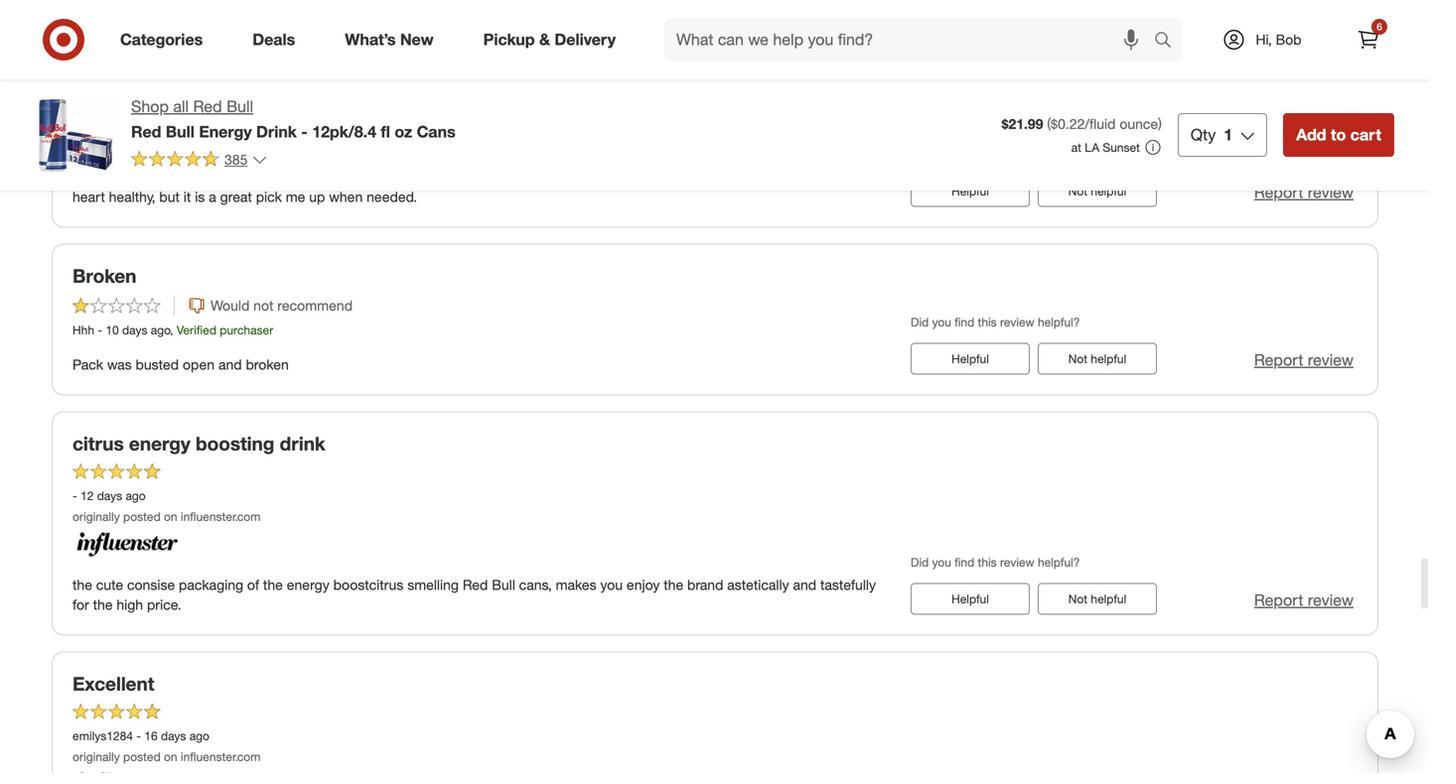 Task type: locate. For each thing, give the bounding box(es) containing it.
2 vertical spatial report review
[[1255, 591, 1354, 610]]

the up marijaj7
[[73, 24, 106, 47]]

the right enjoy
[[664, 576, 684, 594]]

used
[[290, 168, 321, 186]]

6 link
[[1347, 18, 1391, 62]]

to left the love
[[325, 168, 337, 186]]

influenster.com up packaging
[[181, 510, 261, 525]]

1 vertical spatial helpful
[[952, 351, 989, 366]]

not for broken
[[1069, 351, 1088, 366]]

influenster.com up energy
[[181, 102, 261, 117]]

healthy,
[[109, 188, 155, 206]]

12
[[80, 489, 94, 504]]

2 not helpful from the top
[[1069, 351, 1127, 366]]

0 horizontal spatial red
[[131, 122, 161, 141]]

astetically
[[727, 576, 789, 594]]

1 vertical spatial find
[[955, 315, 975, 330]]

find
[[955, 147, 975, 162], [955, 315, 975, 330], [955, 555, 975, 570]]

days
[[135, 81, 161, 96], [122, 323, 147, 338], [97, 489, 122, 504], [161, 729, 186, 744]]

2 not helpful button from the top
[[1038, 343, 1157, 375]]

on up consise
[[164, 510, 177, 525]]

0 vertical spatial did
[[911, 147, 929, 162]]

0 vertical spatial find
[[955, 147, 975, 162]]

2 did from the top
[[911, 315, 929, 330]]

days right 12
[[97, 489, 122, 504]]

not up purchaser
[[253, 297, 274, 315]]

2 helpful? from the top
[[1038, 315, 1080, 330]]

categories
[[120, 30, 203, 49]]

1 vertical spatial originally posted on influenster.com
[[73, 510, 261, 525]]

days right 16
[[161, 729, 186, 744]]

keep
[[805, 168, 836, 186]]

2 vertical spatial on
[[164, 750, 177, 765]]

1 vertical spatial did
[[911, 315, 929, 330]]

days up the shop
[[135, 81, 161, 96]]

0 vertical spatial this
[[978, 147, 997, 162]]

2 vertical spatial originally posted on influenster.com
[[73, 750, 261, 765]]

2 vertical spatial not
[[1069, 592, 1088, 607]]

helpful for citrus energy boosting drink
[[1091, 592, 1127, 607]]

and right open
[[218, 356, 242, 373]]

originally posted on influenster.com for original
[[73, 102, 261, 117]]

1 not from the top
[[1069, 184, 1088, 199]]

originally posted on influenster.com down 16
[[73, 750, 261, 765]]

0 vertical spatial report review button
[[1255, 181, 1354, 204]]

did
[[911, 147, 929, 162], [911, 315, 929, 330], [911, 555, 929, 570]]

red
[[193, 97, 222, 116], [131, 122, 161, 141], [463, 576, 488, 594]]

original up healthy,
[[100, 168, 145, 186]]

posted for original
[[123, 102, 161, 117]]

1 vertical spatial did you find this review helpful?
[[911, 315, 1080, 330]]

1 i from the left
[[282, 168, 286, 186]]

report review for broken
[[1255, 350, 1354, 370]]

1 horizontal spatial it
[[658, 168, 666, 186]]

not right have
[[545, 168, 565, 186]]

to
[[1331, 125, 1346, 145], [325, 168, 337, 186], [789, 168, 801, 186]]

gives left deals
[[184, 24, 231, 47]]

0 vertical spatial helpful?
[[1038, 147, 1080, 162]]

1 horizontal spatial energy
[[287, 576, 330, 594]]

3 not helpful button from the top
[[1038, 583, 1157, 615]]

What can we help you find? suggestions appear below search field
[[665, 18, 1159, 62]]

the up needed.
[[370, 168, 389, 186]]

report for broken
[[1255, 350, 1304, 370]]

pickup
[[483, 30, 535, 49]]

0 vertical spatial report
[[1255, 183, 1304, 202]]

the inside the original that gives you wings. i used to love the bubble gum taste. have not been drinking it too often as i want to keep my heart healthy, but it is a great pick me up when needed.
[[73, 168, 96, 186]]

2 originally from the top
[[73, 510, 120, 525]]

is
[[195, 188, 205, 206]]

pickup & delivery
[[483, 30, 616, 49]]

1 vertical spatial not helpful
[[1069, 351, 1127, 366]]

on for energy
[[164, 510, 177, 525]]

search
[[1145, 32, 1193, 51]]

original up 9
[[111, 24, 178, 47]]

0 horizontal spatial i
[[282, 168, 286, 186]]

1 vertical spatial not
[[1069, 351, 1088, 366]]

1 influenster.com from the top
[[181, 102, 261, 117]]

and inside the cute consise packaging of the energy boostcitrus smelling red bull cans, makes you enjoy the brand astetically and tastefully for the high price.
[[793, 576, 817, 594]]

2 vertical spatial did you find this review helpful?
[[911, 555, 1080, 570]]

ago up "all"
[[164, 81, 184, 96]]

i right as
[[748, 168, 752, 186]]

days for 9
[[135, 81, 161, 96]]

not helpful button for citrus energy boosting drink
[[1038, 583, 1157, 615]]

i
[[282, 168, 286, 186], [748, 168, 752, 186]]

1 originally posted on influenster.com from the top
[[73, 102, 261, 117]]

hhh
[[73, 323, 94, 338]]

price.
[[147, 596, 181, 614]]

you inside the original that gives you wings. i used to love the bubble gum taste. have not been drinking it too often as i want to keep my heart healthy, but it is a great pick me up when needed.
[[213, 168, 235, 186]]

report
[[1255, 183, 1304, 202], [1255, 350, 1304, 370], [1255, 591, 1304, 610]]

10
[[106, 323, 119, 338]]

0 vertical spatial posted
[[123, 102, 161, 117]]

cans
[[417, 122, 456, 141]]

1 horizontal spatial i
[[748, 168, 752, 186]]

$21.99 ( $0.22 /fluid ounce )
[[1002, 115, 1162, 133]]

2 originally posted on influenster.com from the top
[[73, 510, 261, 525]]

- left 10
[[98, 323, 102, 338]]

the up for at the left of page
[[73, 576, 92, 594]]

you
[[236, 24, 268, 47], [932, 147, 952, 162], [213, 168, 235, 186], [932, 315, 952, 330], [932, 555, 952, 570], [600, 576, 623, 594]]

2 helpful button from the top
[[911, 343, 1030, 375]]

0 vertical spatial not helpful button
[[1038, 175, 1157, 207]]

0 vertical spatial not
[[545, 168, 565, 186]]

2 vertical spatial report review button
[[1255, 589, 1354, 612]]

2 vertical spatial helpful button
[[911, 583, 1030, 615]]

2 report review button from the top
[[1255, 349, 1354, 372]]

3 helpful from the top
[[1091, 592, 1127, 607]]

3 helpful? from the top
[[1038, 555, 1080, 570]]

posted down - 12 days ago
[[123, 510, 161, 525]]

3 helpful from the top
[[952, 592, 989, 607]]

2 not from the top
[[1069, 351, 1088, 366]]

energy right citrus
[[129, 432, 190, 455]]

0 vertical spatial originally posted on influenster.com
[[73, 102, 261, 117]]

the inside the original that gives you wings. i used to love the bubble gum taste. have not been drinking it too often as i want to keep my heart healthy, but it is a great pick me up when needed.
[[370, 168, 389, 186]]

ago right 16
[[189, 729, 210, 744]]

the right of
[[263, 576, 283, 594]]

days right 10
[[122, 323, 147, 338]]

at la sunset
[[1072, 140, 1140, 155]]

2 this from the top
[[978, 315, 997, 330]]

days for 10
[[122, 323, 147, 338]]

bull up energy
[[227, 97, 253, 116]]

3 on from the top
[[164, 750, 177, 765]]

ago for 9
[[164, 81, 184, 96]]

2 vertical spatial originally
[[73, 750, 120, 765]]

3 report review button from the top
[[1255, 589, 1354, 612]]

to right want
[[789, 168, 801, 186]]

1 vertical spatial gives
[[177, 168, 209, 186]]

1 vertical spatial the
[[73, 168, 96, 186]]

2 posted from the top
[[123, 510, 161, 525]]

1 posted from the top
[[123, 102, 161, 117]]

the for the original gives you wings
[[73, 24, 106, 47]]

1 vertical spatial not helpful button
[[1038, 343, 1157, 375]]

2 report from the top
[[1255, 350, 1304, 370]]

0 vertical spatial on
[[164, 102, 177, 117]]

marijaj7
[[73, 81, 114, 96]]

me
[[286, 188, 305, 206]]

2 vertical spatial influenster.com
[[181, 750, 261, 765]]

2 helpful from the top
[[952, 351, 989, 366]]

3 did from the top
[[911, 555, 929, 570]]

2 horizontal spatial to
[[1331, 125, 1346, 145]]

originally down marijaj7
[[73, 102, 120, 117]]

1 originally from the top
[[73, 102, 120, 117]]

been
[[569, 168, 601, 186]]

2 influenster.com from the top
[[181, 510, 261, 525]]

2 vertical spatial report
[[1255, 591, 1304, 610]]

to right add
[[1331, 125, 1346, 145]]

1 horizontal spatial not
[[545, 168, 565, 186]]

2 vertical spatial not helpful button
[[1038, 583, 1157, 615]]

0 vertical spatial red
[[193, 97, 222, 116]]

1 not helpful button from the top
[[1038, 175, 1157, 207]]

3 report from the top
[[1255, 591, 1304, 610]]

,
[[170, 323, 173, 338]]

posted down 9
[[123, 102, 161, 117]]

1 vertical spatial posted
[[123, 510, 161, 525]]

3 this from the top
[[978, 555, 997, 570]]

3 helpful button from the top
[[911, 583, 1030, 615]]

$21.99
[[1002, 115, 1044, 133]]

1 vertical spatial influenster.com
[[181, 510, 261, 525]]

2 vertical spatial find
[[955, 555, 975, 570]]

3 did you find this review helpful? from the top
[[911, 555, 1080, 570]]

1 helpful from the top
[[952, 184, 989, 199]]

/fluid
[[1085, 115, 1116, 133]]

0 vertical spatial bull
[[227, 97, 253, 116]]

i left used
[[282, 168, 286, 186]]

0 vertical spatial report review
[[1255, 183, 1354, 202]]

1 vertical spatial report review button
[[1255, 349, 1354, 372]]

3 report review from the top
[[1255, 591, 1354, 610]]

1 report from the top
[[1255, 183, 1304, 202]]

2 helpful from the top
[[1091, 351, 1127, 366]]

the cute consise packaging of the energy boostcitrus smelling red bull cans, makes you enjoy the brand astetically and tastefully for the high price.
[[73, 576, 876, 614]]

2 did you find this review helpful? from the top
[[911, 315, 1080, 330]]

2 report review from the top
[[1255, 350, 1354, 370]]

1 not helpful from the top
[[1069, 184, 1127, 199]]

1 vertical spatial it
[[184, 188, 191, 206]]

it left too
[[658, 168, 666, 186]]

bull down "all"
[[166, 122, 195, 141]]

2 vertical spatial did
[[911, 555, 929, 570]]

1 vertical spatial helpful?
[[1038, 315, 1080, 330]]

hi,
[[1256, 31, 1272, 48]]

not helpful button
[[1038, 175, 1157, 207], [1038, 343, 1157, 375], [1038, 583, 1157, 615]]

0 horizontal spatial not
[[253, 297, 274, 315]]

0 horizontal spatial energy
[[129, 432, 190, 455]]

not helpful button for broken
[[1038, 343, 1157, 375]]

packaging
[[179, 576, 243, 594]]

you inside the cute consise packaging of the energy boostcitrus smelling red bull cans, makes you enjoy the brand astetically and tastefully for the high price.
[[600, 576, 623, 594]]

bull left cans,
[[492, 576, 515, 594]]

3 not from the top
[[1069, 592, 1088, 607]]

1 vertical spatial report
[[1255, 350, 1304, 370]]

0 vertical spatial helpful
[[1091, 184, 1127, 199]]

2 vertical spatial posted
[[123, 750, 161, 765]]

2 the from the top
[[73, 168, 96, 186]]

1 vertical spatial red
[[131, 122, 161, 141]]

originally posted on influenster.com down - 12 days ago
[[73, 510, 261, 525]]

0 vertical spatial originally
[[73, 102, 120, 117]]

on down marijaj7 - 9 days ago
[[164, 102, 177, 117]]

not
[[545, 168, 565, 186], [253, 297, 274, 315]]

0 vertical spatial helpful button
[[911, 175, 1030, 207]]

0 vertical spatial energy
[[129, 432, 190, 455]]

0 vertical spatial not
[[1069, 184, 1088, 199]]

this for broken
[[978, 315, 997, 330]]

what's
[[345, 30, 396, 49]]

- left 9
[[118, 81, 122, 96]]

3 originally posted on influenster.com from the top
[[73, 750, 261, 765]]

2 vertical spatial helpful?
[[1038, 555, 1080, 570]]

pack was busted open and broken
[[73, 356, 289, 373]]

0 vertical spatial did you find this review helpful?
[[911, 147, 1080, 162]]

originally down 12
[[73, 510, 120, 525]]

the up heart
[[73, 168, 96, 186]]

the
[[73, 24, 106, 47], [73, 168, 96, 186]]

1 vertical spatial originally
[[73, 510, 120, 525]]

originally posted on influenster.com down 9
[[73, 102, 261, 117]]

red right 'smelling'
[[463, 576, 488, 594]]

2 vertical spatial bull
[[492, 576, 515, 594]]

needed.
[[367, 188, 417, 206]]

0 vertical spatial influenster.com
[[181, 102, 261, 117]]

1 horizontal spatial red
[[193, 97, 222, 116]]

posted down emilys1284 - 16 days ago
[[123, 750, 161, 765]]

report review button
[[1255, 181, 1354, 204], [1255, 349, 1354, 372], [1255, 589, 1354, 612]]

helpful for broken
[[1091, 351, 1127, 366]]

gives
[[184, 24, 231, 47], [177, 168, 209, 186]]

did you find this review helpful?
[[911, 147, 1080, 162], [911, 315, 1080, 330], [911, 555, 1080, 570]]

0 vertical spatial the
[[73, 24, 106, 47]]

on down emilys1284 - 16 days ago
[[164, 750, 177, 765]]

ago
[[164, 81, 184, 96], [151, 323, 170, 338], [126, 489, 146, 504], [189, 729, 210, 744]]

0 horizontal spatial bull
[[166, 122, 195, 141]]

2 horizontal spatial bull
[[492, 576, 515, 594]]

at
[[1072, 140, 1082, 155]]

0 vertical spatial it
[[658, 168, 666, 186]]

original inside the original that gives you wings. i used to love the bubble gum taste. have not been drinking it too often as i want to keep my heart healthy, but it is a great pick me up when needed.
[[100, 168, 145, 186]]

1 find from the top
[[955, 147, 975, 162]]

helpful button
[[911, 175, 1030, 207], [911, 343, 1030, 375], [911, 583, 1030, 615]]

drink
[[256, 122, 297, 141]]

did you find this review helpful? for broken
[[911, 315, 1080, 330]]

it left the is
[[184, 188, 191, 206]]

2 find from the top
[[955, 315, 975, 330]]

0 vertical spatial original
[[111, 24, 178, 47]]

add to cart
[[1296, 125, 1382, 145]]

that
[[149, 168, 173, 186]]

report review
[[1255, 183, 1354, 202], [1255, 350, 1354, 370], [1255, 591, 1354, 610]]

helpful?
[[1038, 147, 1080, 162], [1038, 315, 1080, 330], [1038, 555, 1080, 570]]

2 vertical spatial helpful
[[1091, 592, 1127, 607]]

1 helpful button from the top
[[911, 175, 1030, 207]]

to inside 'button'
[[1331, 125, 1346, 145]]

red right "all"
[[193, 97, 222, 116]]

helpful
[[1091, 184, 1127, 199], [1091, 351, 1127, 366], [1091, 592, 1127, 607]]

2 horizontal spatial red
[[463, 576, 488, 594]]

3 not helpful from the top
[[1069, 592, 1127, 607]]

1 the from the top
[[73, 24, 106, 47]]

on for original
[[164, 102, 177, 117]]

2 vertical spatial red
[[463, 576, 488, 594]]

2 on from the top
[[164, 510, 177, 525]]

originally down emilys1284
[[73, 750, 120, 765]]

red inside the cute consise packaging of the energy boostcitrus smelling red bull cans, makes you enjoy the brand astetically and tastefully for the high price.
[[463, 576, 488, 594]]

2 vertical spatial this
[[978, 555, 997, 570]]

1 vertical spatial on
[[164, 510, 177, 525]]

cute
[[96, 576, 123, 594]]

energy inside the cute consise packaging of the energy boostcitrus smelling red bull cans, makes you enjoy the brand astetically and tastefully for the high price.
[[287, 576, 330, 594]]

influenster.com down emilys1284 - 16 days ago
[[181, 750, 261, 765]]

- left 16
[[136, 729, 141, 744]]

gives up the is
[[177, 168, 209, 186]]

1 on from the top
[[164, 102, 177, 117]]

1 vertical spatial helpful button
[[911, 343, 1030, 375]]

2 vertical spatial helpful
[[952, 592, 989, 607]]

1 vertical spatial energy
[[287, 576, 330, 594]]

cans,
[[519, 576, 552, 594]]

energy right of
[[287, 576, 330, 594]]

sunset
[[1103, 140, 1140, 155]]

1 vertical spatial this
[[978, 315, 997, 330]]

0 vertical spatial not helpful
[[1069, 184, 1127, 199]]

originally
[[73, 102, 120, 117], [73, 510, 120, 525], [73, 750, 120, 765]]

ago up busted
[[151, 323, 170, 338]]

0 vertical spatial and
[[218, 356, 242, 373]]

0 vertical spatial helpful
[[952, 184, 989, 199]]

1 vertical spatial original
[[100, 168, 145, 186]]

often
[[694, 168, 726, 186]]

1 horizontal spatial and
[[793, 576, 817, 594]]

red down the shop
[[131, 122, 161, 141]]

1 vertical spatial report review
[[1255, 350, 1354, 370]]

and left tastefully
[[793, 576, 817, 594]]

- right drink
[[301, 122, 308, 141]]

and
[[218, 356, 242, 373], [793, 576, 817, 594]]

find for citrus energy boosting drink
[[955, 555, 975, 570]]

cart
[[1351, 125, 1382, 145]]

1 vertical spatial helpful
[[1091, 351, 1127, 366]]

it
[[658, 168, 666, 186], [184, 188, 191, 206]]

1 vertical spatial and
[[793, 576, 817, 594]]

tastefully
[[820, 576, 876, 594]]

verified
[[177, 323, 216, 338]]

)
[[1158, 115, 1162, 133]]

2 vertical spatial not helpful
[[1069, 592, 1127, 607]]

this
[[978, 147, 997, 162], [978, 315, 997, 330], [978, 555, 997, 570]]

helpful
[[952, 184, 989, 199], [952, 351, 989, 366], [952, 592, 989, 607]]

3 find from the top
[[955, 555, 975, 570]]

enjoy
[[627, 576, 660, 594]]

influenster.com for boosting
[[181, 510, 261, 525]]



Task type: vqa. For each thing, say whether or not it's contained in the screenshot.
Target Circle Target
no



Task type: describe. For each thing, give the bounding box(es) containing it.
1 helpful? from the top
[[1038, 147, 1080, 162]]

drink
[[280, 432, 325, 455]]

0 horizontal spatial it
[[184, 188, 191, 206]]

ago for 16
[[189, 729, 210, 744]]

0 vertical spatial gives
[[184, 24, 231, 47]]

great
[[220, 188, 252, 206]]

hi, bob
[[1256, 31, 1302, 48]]

16
[[144, 729, 158, 744]]

but
[[159, 188, 180, 206]]

report review button for citrus energy boosting drink
[[1255, 589, 1354, 612]]

this for citrus energy boosting drink
[[978, 555, 997, 570]]

did you find this review helpful? for citrus energy boosting drink
[[911, 555, 1080, 570]]

report review button for broken
[[1255, 349, 1354, 372]]

bull inside the cute consise packaging of the energy boostcitrus smelling red bull cans, makes you enjoy the brand astetically and tastefully for the high price.
[[492, 576, 515, 594]]

the down cute
[[93, 596, 113, 614]]

report review for citrus energy boosting drink
[[1255, 591, 1354, 610]]

days for 16
[[161, 729, 186, 744]]

boostcitrus
[[333, 576, 404, 594]]

hhh - 10 days ago , verified purchaser
[[73, 323, 273, 338]]

6
[[1377, 20, 1383, 33]]

- inside 'shop all red bull red bull energy drink - 12pk/8.4 fl oz cans'
[[301, 122, 308, 141]]

purchaser
[[220, 323, 273, 338]]

wings
[[273, 24, 326, 47]]

3 posted from the top
[[123, 750, 161, 765]]

consise
[[127, 576, 175, 594]]

1 this from the top
[[978, 147, 997, 162]]

want
[[756, 168, 785, 186]]

la
[[1085, 140, 1100, 155]]

bob
[[1276, 31, 1302, 48]]

influenster.com for gives
[[181, 102, 261, 117]]

of
[[247, 576, 259, 594]]

have
[[509, 168, 541, 186]]

2 i from the left
[[748, 168, 752, 186]]

1 did from the top
[[911, 147, 929, 162]]

helpful button for citrus energy boosting drink
[[911, 583, 1030, 615]]

$0.22
[[1051, 115, 1085, 133]]

gum
[[440, 168, 468, 186]]

as
[[730, 168, 744, 186]]

emilys1284 - 16 days ago
[[73, 729, 210, 744]]

broken
[[246, 356, 289, 373]]

was
[[107, 356, 132, 373]]

1 report review button from the top
[[1255, 181, 1354, 204]]

did for citrus energy boosting drink
[[911, 555, 929, 570]]

qty 1
[[1191, 125, 1233, 145]]

1 horizontal spatial bull
[[227, 97, 253, 116]]

categories link
[[103, 18, 228, 62]]

1 report review from the top
[[1255, 183, 1354, 202]]

originally posted on influenster.com for energy
[[73, 510, 261, 525]]

when
[[329, 188, 363, 206]]

originally for the
[[73, 102, 120, 117]]

search button
[[1145, 18, 1193, 66]]

3 influenster.com from the top
[[181, 750, 261, 765]]

too
[[669, 168, 690, 186]]

up
[[309, 188, 325, 206]]

heart
[[73, 188, 105, 206]]

all
[[173, 97, 189, 116]]

not inside the original that gives you wings. i used to love the bubble gum taste. have not been drinking it too often as i want to keep my heart healthy, but it is a great pick me up when needed.
[[545, 168, 565, 186]]

original for that
[[100, 168, 145, 186]]

excellent
[[73, 673, 154, 696]]

deals
[[253, 30, 295, 49]]

helpful for broken
[[952, 351, 989, 366]]

ago right 12
[[126, 489, 146, 504]]

makes
[[556, 576, 597, 594]]

not for citrus energy boosting drink
[[1069, 592, 1088, 607]]

&
[[539, 30, 550, 49]]

not helpful for broken
[[1069, 351, 1127, 366]]

would
[[211, 297, 250, 315]]

deals link
[[236, 18, 320, 62]]

shop all red bull red bull energy drink - 12pk/8.4 fl oz cans
[[131, 97, 456, 141]]

add
[[1296, 125, 1327, 145]]

helpful? for citrus energy boosting drink
[[1038, 555, 1080, 570]]

the original gives you wings
[[73, 24, 326, 47]]

qty
[[1191, 125, 1216, 145]]

what's new link
[[328, 18, 459, 62]]

open
[[183, 356, 215, 373]]

citrus energy boosting drink
[[73, 432, 325, 455]]

originally for citrus
[[73, 510, 120, 525]]

posted for energy
[[123, 510, 161, 525]]

report for citrus energy boosting drink
[[1255, 591, 1304, 610]]

helpful button for broken
[[911, 343, 1030, 375]]

shop
[[131, 97, 169, 116]]

new
[[400, 30, 434, 49]]

- left 12
[[73, 489, 77, 504]]

9
[[125, 81, 132, 96]]

citrus
[[73, 432, 124, 455]]

would not recommend
[[211, 297, 353, 315]]

1
[[1224, 125, 1233, 145]]

for
[[73, 596, 89, 614]]

marijaj7 - 9 days ago
[[73, 81, 184, 96]]

image of red bull energy drink - 12pk/8.4 fl oz cans image
[[36, 95, 115, 175]]

brand
[[687, 576, 724, 594]]

drinking
[[604, 168, 654, 186]]

find for broken
[[955, 315, 975, 330]]

- for emilys1284 - 16 days ago
[[136, 729, 141, 744]]

original for gives
[[111, 24, 178, 47]]

the for the original that gives you wings. i used to love the bubble gum taste. have not been drinking it too often as i want to keep my heart healthy, but it is a great pick me up when needed.
[[73, 168, 96, 186]]

broken
[[73, 265, 136, 288]]

gives inside the original that gives you wings. i used to love the bubble gum taste. have not been drinking it too often as i want to keep my heart healthy, but it is a great pick me up when needed.
[[177, 168, 209, 186]]

helpful for citrus energy boosting drink
[[952, 592, 989, 607]]

helpful? for broken
[[1038, 315, 1080, 330]]

1 vertical spatial bull
[[166, 122, 195, 141]]

1 did you find this review helpful? from the top
[[911, 147, 1080, 162]]

- for hhh - 10 days ago , verified purchaser
[[98, 323, 102, 338]]

ago for 10
[[151, 323, 170, 338]]

1 horizontal spatial to
[[789, 168, 801, 186]]

fl
[[381, 122, 390, 141]]

12pk/8.4
[[312, 122, 376, 141]]

385 link
[[131, 150, 268, 173]]

delivery
[[555, 30, 616, 49]]

1 helpful from the top
[[1091, 184, 1127, 199]]

pickup & delivery link
[[467, 18, 641, 62]]

0 horizontal spatial and
[[218, 356, 242, 373]]

pack
[[73, 356, 103, 373]]

boosting
[[196, 432, 275, 455]]

wings.
[[239, 168, 279, 186]]

0 horizontal spatial to
[[325, 168, 337, 186]]

oz
[[395, 122, 412, 141]]

energy
[[199, 122, 252, 141]]

recommend
[[277, 297, 353, 315]]

taste.
[[472, 168, 506, 186]]

- for marijaj7 - 9 days ago
[[118, 81, 122, 96]]

smelling
[[407, 576, 459, 594]]

3 originally from the top
[[73, 750, 120, 765]]

bubble
[[393, 168, 436, 186]]

emilys1284
[[73, 729, 133, 744]]

ounce
[[1120, 115, 1158, 133]]

my
[[840, 168, 858, 186]]

a
[[209, 188, 216, 206]]

high
[[117, 596, 143, 614]]

did for broken
[[911, 315, 929, 330]]

1 vertical spatial not
[[253, 297, 274, 315]]

love
[[341, 168, 366, 186]]

385
[[224, 151, 248, 168]]

busted
[[136, 356, 179, 373]]

the original that gives you wings. i used to love the bubble gum taste. have not been drinking it too often as i want to keep my heart healthy, but it is a great pick me up when needed.
[[73, 168, 858, 206]]

not helpful for citrus energy boosting drink
[[1069, 592, 1127, 607]]



